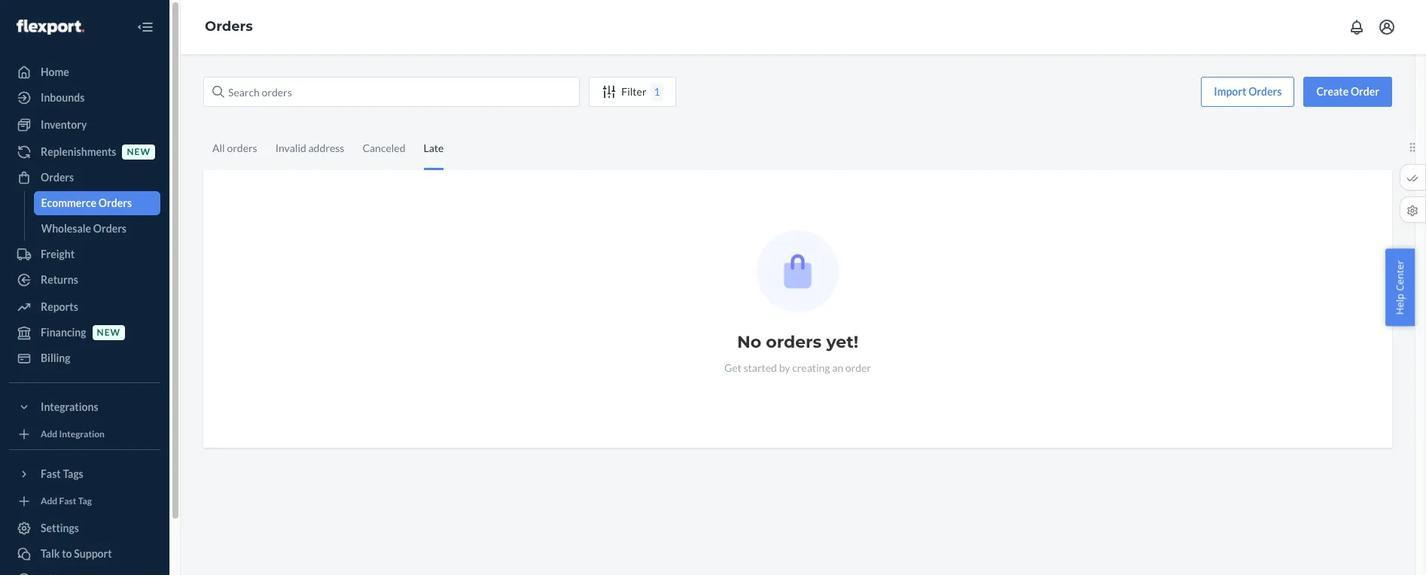 Task type: describe. For each thing, give the bounding box(es) containing it.
1
[[654, 85, 660, 98]]

home link
[[9, 60, 160, 84]]

add for add integration
[[41, 429, 57, 440]]

integrations
[[41, 401, 98, 413]]

help
[[1393, 294, 1407, 315]]

orders for import orders
[[1249, 85, 1282, 98]]

new for replenishments
[[127, 146, 151, 158]]

filter 1
[[621, 85, 660, 98]]

orders up ecommerce
[[41, 171, 74, 184]]

tag
[[78, 496, 92, 507]]

Search orders text field
[[203, 77, 580, 107]]

ecommerce orders
[[41, 197, 132, 209]]

by
[[779, 361, 790, 374]]

ecommerce orders link
[[34, 191, 160, 215]]

1 horizontal spatial orders link
[[205, 18, 253, 35]]

wholesale orders link
[[34, 217, 160, 241]]

import orders
[[1214, 85, 1282, 98]]

no orders yet!
[[737, 332, 859, 352]]

billing link
[[9, 346, 160, 370]]

get
[[724, 361, 742, 374]]

returns
[[41, 273, 78, 286]]

0 horizontal spatial orders link
[[9, 166, 160, 190]]

import
[[1214, 85, 1247, 98]]

reports link
[[9, 295, 160, 319]]

late
[[424, 142, 444, 154]]

order
[[1351, 85, 1380, 98]]

started
[[744, 361, 777, 374]]

orders up search "image" at the top left of the page
[[205, 18, 253, 35]]

replenishments
[[41, 145, 116, 158]]

creating
[[792, 361, 830, 374]]

filter
[[621, 85, 647, 98]]

center
[[1393, 260, 1407, 291]]

no
[[737, 332, 761, 352]]

wholesale orders
[[41, 222, 126, 235]]

inventory
[[41, 118, 87, 131]]

create order
[[1317, 85, 1380, 98]]

import orders button
[[1201, 77, 1295, 107]]

talk
[[41, 547, 60, 560]]

orders for no
[[766, 332, 822, 352]]

add integration
[[41, 429, 105, 440]]

get started by creating an order
[[724, 361, 871, 374]]

inbounds link
[[9, 86, 160, 110]]

order
[[845, 361, 871, 374]]

fast inside fast tags dropdown button
[[41, 468, 61, 480]]

all orders
[[212, 142, 257, 154]]

help center button
[[1386, 249, 1415, 326]]

wholesale
[[41, 222, 91, 235]]

fast inside add fast tag link
[[59, 496, 76, 507]]

orders for wholesale orders
[[93, 222, 126, 235]]

orders for ecommerce orders
[[98, 197, 132, 209]]

tags
[[63, 468, 83, 480]]



Task type: locate. For each thing, give the bounding box(es) containing it.
fast tags
[[41, 468, 83, 480]]

freight link
[[9, 242, 160, 267]]

home
[[41, 66, 69, 78]]

1 horizontal spatial orders
[[766, 332, 822, 352]]

yet!
[[826, 332, 859, 352]]

fast
[[41, 468, 61, 480], [59, 496, 76, 507]]

support
[[74, 547, 112, 560]]

add fast tag link
[[9, 492, 160, 511]]

empty list image
[[757, 230, 839, 312]]

add up "settings"
[[41, 496, 57, 507]]

create
[[1317, 85, 1349, 98]]

freight
[[41, 248, 75, 261]]

orders right all
[[227, 142, 257, 154]]

new
[[127, 146, 151, 158], [97, 327, 121, 338]]

all
[[212, 142, 225, 154]]

orders
[[227, 142, 257, 154], [766, 332, 822, 352]]

0 horizontal spatial orders
[[227, 142, 257, 154]]

orders link up search "image" at the top left of the page
[[205, 18, 253, 35]]

fast left tag
[[59, 496, 76, 507]]

inbounds
[[41, 91, 85, 104]]

orders up wholesale orders link on the left top
[[98, 197, 132, 209]]

new right replenishments on the left top
[[127, 146, 151, 158]]

help center
[[1393, 260, 1407, 315]]

orders link up "ecommerce orders"
[[9, 166, 160, 190]]

reports
[[41, 300, 78, 313]]

1 vertical spatial add
[[41, 496, 57, 507]]

0 horizontal spatial new
[[97, 327, 121, 338]]

1 vertical spatial new
[[97, 327, 121, 338]]

0 vertical spatial add
[[41, 429, 57, 440]]

orders
[[205, 18, 253, 35], [1249, 85, 1282, 98], [41, 171, 74, 184], [98, 197, 132, 209], [93, 222, 126, 235]]

1 vertical spatial orders
[[766, 332, 822, 352]]

close navigation image
[[136, 18, 154, 36]]

search image
[[212, 86, 224, 98]]

fast tags button
[[9, 462, 160, 486]]

1 add from the top
[[41, 429, 57, 440]]

new down reports link
[[97, 327, 121, 338]]

add left integration
[[41, 429, 57, 440]]

orders up get started by creating an order
[[766, 332, 822, 352]]

inventory link
[[9, 113, 160, 137]]

orders right import
[[1249, 85, 1282, 98]]

fast left tags on the left bottom of the page
[[41, 468, 61, 480]]

address
[[308, 142, 344, 154]]

to
[[62, 547, 72, 560]]

open account menu image
[[1378, 18, 1396, 36]]

settings link
[[9, 517, 160, 541]]

orders for all
[[227, 142, 257, 154]]

invalid address
[[275, 142, 344, 154]]

orders down ecommerce orders link
[[93, 222, 126, 235]]

settings
[[41, 522, 79, 535]]

add
[[41, 429, 57, 440], [41, 496, 57, 507]]

open notifications image
[[1348, 18, 1366, 36]]

1 horizontal spatial new
[[127, 146, 151, 158]]

create order link
[[1304, 77, 1392, 107]]

new for financing
[[97, 327, 121, 338]]

0 vertical spatial new
[[127, 146, 151, 158]]

0 vertical spatial fast
[[41, 468, 61, 480]]

orders inside button
[[1249, 85, 1282, 98]]

financing
[[41, 326, 86, 339]]

0 vertical spatial orders
[[227, 142, 257, 154]]

an
[[832, 361, 843, 374]]

0 vertical spatial orders link
[[205, 18, 253, 35]]

integrations button
[[9, 395, 160, 419]]

add for add fast tag
[[41, 496, 57, 507]]

ecommerce
[[41, 197, 96, 209]]

talk to support button
[[9, 542, 160, 566]]

add integration link
[[9, 425, 160, 444]]

add fast tag
[[41, 496, 92, 507]]

flexport logo image
[[17, 19, 84, 34]]

1 vertical spatial fast
[[59, 496, 76, 507]]

canceled
[[363, 142, 405, 154]]

2 add from the top
[[41, 496, 57, 507]]

talk to support
[[41, 547, 112, 560]]

orders link
[[205, 18, 253, 35], [9, 166, 160, 190]]

billing
[[41, 352, 70, 364]]

integration
[[59, 429, 105, 440]]

1 vertical spatial orders link
[[9, 166, 160, 190]]

returns link
[[9, 268, 160, 292]]

invalid
[[275, 142, 306, 154]]



Task type: vqa. For each thing, say whether or not it's contained in the screenshot.
Envelope IMAGE
no



